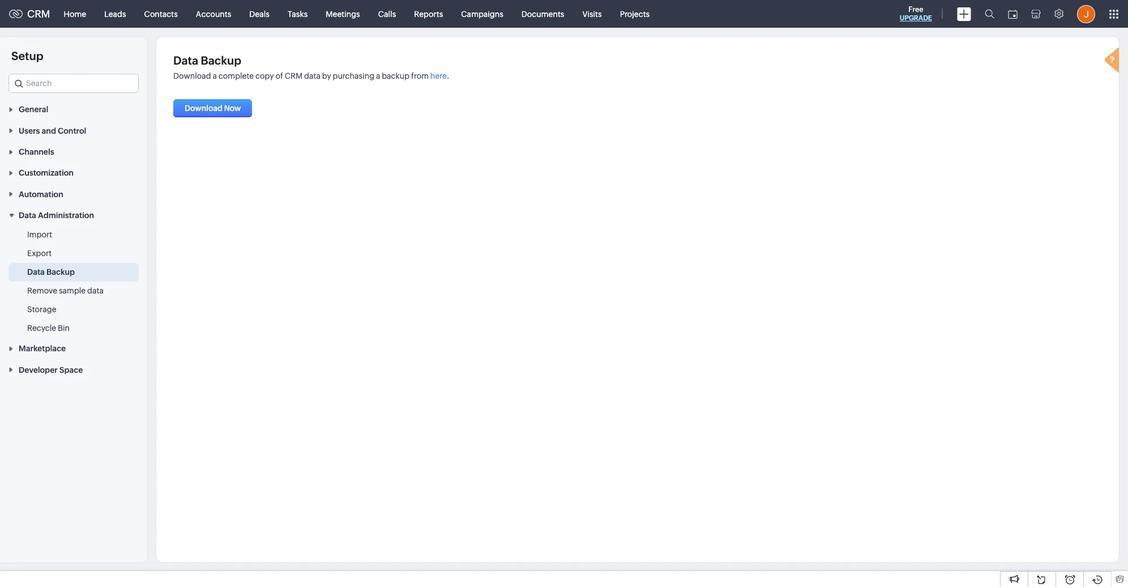 Task type: describe. For each thing, give the bounding box(es) containing it.
remove sample data
[[27, 286, 104, 295]]

recycle bin link
[[27, 323, 70, 334]]

copy
[[256, 71, 274, 80]]

leads link
[[95, 0, 135, 27]]

setup
[[11, 49, 43, 62]]

accounts
[[196, 9, 231, 18]]

calls link
[[369, 0, 405, 27]]

customization
[[19, 169, 74, 178]]

download now
[[185, 104, 241, 113]]

home link
[[55, 0, 95, 27]]

profile image
[[1078, 5, 1096, 23]]

remove sample data link
[[27, 285, 104, 296]]

projects
[[620, 9, 650, 18]]

general
[[19, 105, 48, 114]]

calls
[[378, 9, 396, 18]]

data administration
[[19, 211, 94, 220]]

users and control button
[[0, 120, 147, 141]]

download a complete copy of crm data by purchasing a backup from here .
[[173, 71, 450, 80]]

complete
[[219, 71, 254, 80]]

marketplace
[[19, 344, 66, 353]]

data backup inside data administration region
[[27, 268, 75, 277]]

deals
[[250, 9, 270, 18]]

bin
[[58, 324, 70, 333]]

control
[[58, 126, 86, 135]]

data administration button
[[0, 204, 147, 226]]

users and control
[[19, 126, 86, 135]]

create menu element
[[951, 0, 979, 27]]

data administration region
[[0, 226, 147, 338]]

channels button
[[0, 141, 147, 162]]

0 vertical spatial crm
[[27, 8, 50, 20]]

tasks
[[288, 9, 308, 18]]

backup
[[382, 71, 410, 80]]

general button
[[0, 99, 147, 120]]

export
[[27, 249, 52, 258]]

download for download now
[[185, 104, 223, 113]]

data for data backup link
[[27, 268, 45, 277]]

recycle
[[27, 324, 56, 333]]

and
[[42, 126, 56, 135]]

meetings
[[326, 9, 360, 18]]

calendar image
[[1009, 9, 1018, 18]]

from
[[411, 71, 429, 80]]

campaigns
[[461, 9, 504, 18]]

data inside region
[[87, 286, 104, 295]]

accounts link
[[187, 0, 240, 27]]

of
[[276, 71, 283, 80]]

upgrade
[[900, 14, 933, 22]]

Search text field
[[9, 74, 138, 92]]

administration
[[38, 211, 94, 220]]

.
[[447, 71, 450, 80]]

0 vertical spatial data backup
[[173, 54, 241, 67]]

deals link
[[240, 0, 279, 27]]

reports
[[414, 9, 443, 18]]



Task type: locate. For each thing, give the bounding box(es) containing it.
export link
[[27, 248, 52, 259]]

backup
[[201, 54, 241, 67], [46, 268, 75, 277]]

0 vertical spatial data
[[173, 54, 198, 67]]

0 horizontal spatial backup
[[46, 268, 75, 277]]

crm link
[[9, 8, 50, 20]]

crm
[[27, 8, 50, 20], [285, 71, 303, 80]]

customization button
[[0, 162, 147, 183]]

remove
[[27, 286, 57, 295]]

home
[[64, 9, 86, 18]]

None field
[[9, 74, 139, 93]]

profile element
[[1071, 0, 1103, 27]]

campaigns link
[[452, 0, 513, 27]]

1 horizontal spatial data
[[304, 71, 321, 80]]

0 horizontal spatial data
[[87, 286, 104, 295]]

data right sample
[[87, 286, 104, 295]]

1 vertical spatial download
[[185, 104, 223, 113]]

0 horizontal spatial data backup
[[27, 268, 75, 277]]

search element
[[979, 0, 1002, 28]]

data left the by
[[304, 71, 321, 80]]

1 vertical spatial crm
[[285, 71, 303, 80]]

automation button
[[0, 183, 147, 204]]

2 a from the left
[[376, 71, 381, 80]]

recycle bin
[[27, 324, 70, 333]]

free
[[909, 5, 924, 14]]

import link
[[27, 229, 52, 240]]

now
[[224, 104, 241, 113]]

1 vertical spatial data
[[19, 211, 36, 220]]

channels
[[19, 147, 54, 156]]

crm right 'of'
[[285, 71, 303, 80]]

developer
[[19, 365, 58, 374]]

1 a from the left
[[213, 71, 217, 80]]

users
[[19, 126, 40, 135]]

documents
[[522, 9, 565, 18]]

data down 'contacts' link
[[173, 54, 198, 67]]

data
[[173, 54, 198, 67], [19, 211, 36, 220], [27, 268, 45, 277]]

marketplace button
[[0, 338, 147, 359]]

data up import link
[[19, 211, 36, 220]]

1 vertical spatial backup
[[46, 268, 75, 277]]

backup up "remove sample data"
[[46, 268, 75, 277]]

1 horizontal spatial data backup
[[173, 54, 241, 67]]

space
[[59, 365, 83, 374]]

visits
[[583, 9, 602, 18]]

data backup link
[[27, 266, 75, 278]]

1 horizontal spatial backup
[[201, 54, 241, 67]]

download
[[173, 71, 211, 80], [185, 104, 223, 113]]

contacts link
[[135, 0, 187, 27]]

1 vertical spatial data backup
[[27, 268, 75, 277]]

contacts
[[144, 9, 178, 18]]

a
[[213, 71, 217, 80], [376, 71, 381, 80]]

data for data administration "dropdown button"
[[19, 211, 36, 220]]

0 horizontal spatial a
[[213, 71, 217, 80]]

0 vertical spatial download
[[173, 71, 211, 80]]

crm left the home
[[27, 8, 50, 20]]

download for download a complete copy of crm data by purchasing a backup from here .
[[173, 71, 211, 80]]

reports link
[[405, 0, 452, 27]]

1 horizontal spatial a
[[376, 71, 381, 80]]

meetings link
[[317, 0, 369, 27]]

leads
[[104, 9, 126, 18]]

developer space
[[19, 365, 83, 374]]

search image
[[986, 9, 995, 19]]

projects link
[[611, 0, 659, 27]]

backup inside data administration region
[[46, 268, 75, 277]]

0 vertical spatial data
[[304, 71, 321, 80]]

data
[[304, 71, 321, 80], [87, 286, 104, 295]]

tasks link
[[279, 0, 317, 27]]

developer space button
[[0, 359, 147, 380]]

1 horizontal spatial crm
[[285, 71, 303, 80]]

data inside data administration "dropdown button"
[[19, 211, 36, 220]]

backup up complete
[[201, 54, 241, 67]]

import
[[27, 230, 52, 239]]

download up download now button
[[173, 71, 211, 80]]

download left now
[[185, 104, 223, 113]]

2 vertical spatial data
[[27, 268, 45, 277]]

storage link
[[27, 304, 56, 315]]

purchasing
[[333, 71, 375, 80]]

data backup
[[173, 54, 241, 67], [27, 268, 75, 277]]

documents link
[[513, 0, 574, 27]]

data backup up complete
[[173, 54, 241, 67]]

download now button
[[173, 99, 252, 117]]

storage
[[27, 305, 56, 314]]

download inside button
[[185, 104, 223, 113]]

automation
[[19, 190, 63, 199]]

a left complete
[[213, 71, 217, 80]]

0 vertical spatial backup
[[201, 54, 241, 67]]

data inside data backup link
[[27, 268, 45, 277]]

data backup up remove on the left
[[27, 268, 75, 277]]

1 vertical spatial data
[[87, 286, 104, 295]]

here link
[[431, 71, 447, 80]]

sample
[[59, 286, 86, 295]]

free upgrade
[[900, 5, 933, 22]]

data down export
[[27, 268, 45, 277]]

0 horizontal spatial crm
[[27, 8, 50, 20]]

by
[[322, 71, 331, 80]]

create menu image
[[958, 7, 972, 21]]

help image
[[1103, 46, 1126, 77]]

here
[[431, 71, 447, 80]]

a left backup
[[376, 71, 381, 80]]

visits link
[[574, 0, 611, 27]]



Task type: vqa. For each thing, say whether or not it's contained in the screenshot.
2nd -NONE- field from the top
no



